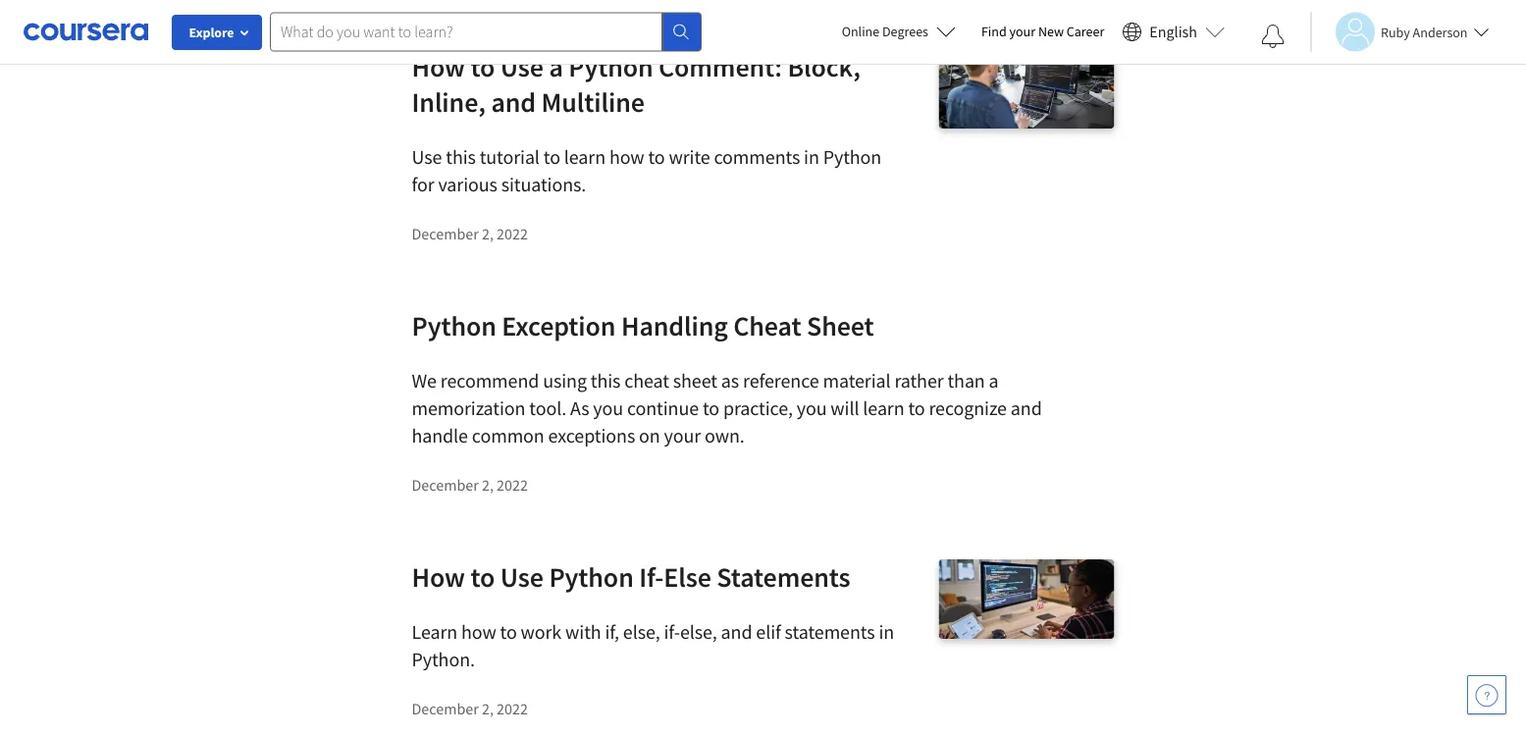 Task type: vqa. For each thing, say whether or not it's contained in the screenshot.
a
yes



Task type: describe. For each thing, give the bounding box(es) containing it.
as
[[721, 369, 739, 393]]

recognize
[[929, 396, 1007, 421]]

2 else, from the left
[[680, 620, 717, 645]]

reference
[[743, 369, 819, 393]]

in inside 'use this tutorial to learn how to write comments in python for various situations.'
[[804, 145, 820, 169]]

december for python exception handling cheat sheet
[[412, 475, 479, 495]]

practice,
[[723, 396, 793, 421]]

find your new career
[[982, 23, 1105, 40]]

statements
[[785, 620, 875, 645]]

on
[[639, 424, 660, 448]]

we recommend using this cheat sheet as reference material rather than a memorization tool. as you continue to practice, you will learn to recognize and handle common exceptions on your own.
[[412, 369, 1042, 448]]

december 2, 2022 for how to use python if-else statements
[[412, 699, 528, 719]]

python.
[[412, 647, 475, 672]]

learn inside we recommend using this cheat sheet as reference material rather than a memorization tool. as you continue to practice, you will learn to recognize and handle common exceptions on your own.
[[863, 396, 905, 421]]

december for how to use python if-else statements
[[412, 699, 479, 719]]

and inside the how to use a python comment: block, inline, and multiline
[[491, 85, 536, 119]]

sheet
[[673, 369, 718, 393]]

how to use a python comment: block, inline, and multiline
[[412, 50, 861, 119]]

comments
[[714, 145, 800, 169]]

2, for how to use python if-else statements
[[482, 699, 494, 719]]

december 2, 2022 for python exception handling cheat sheet
[[412, 475, 528, 495]]

block,
[[788, 50, 861, 84]]

how inside 'use this tutorial to learn how to write comments in python for various situations.'
[[610, 145, 645, 169]]

work
[[521, 620, 562, 645]]

if,
[[605, 620, 619, 645]]

use this tutorial to learn how to write comments in python for various situations.
[[412, 145, 882, 197]]

online degrees button
[[826, 10, 972, 53]]

anderson
[[1413, 23, 1468, 41]]

english
[[1150, 22, 1198, 42]]

explore
[[189, 24, 234, 41]]

to up python.
[[471, 560, 495, 594]]

we
[[412, 369, 437, 393]]

find your new career link
[[972, 20, 1115, 44]]

this inside we recommend using this cheat sheet as reference material rather than a memorization tool. as you continue to practice, you will learn to recognize and handle common exceptions on your own.
[[591, 369, 621, 393]]

exception
[[502, 309, 616, 343]]

a inside the how to use a python comment: block, inline, and multiline
[[549, 50, 563, 84]]

this inside 'use this tutorial to learn how to write comments in python for various situations.'
[[446, 145, 476, 169]]

how inside learn how to work with if, else, if-else, and elif statements in python.
[[461, 620, 496, 645]]

0 vertical spatial your
[[1010, 23, 1036, 40]]

exceptions
[[548, 424, 635, 448]]

handling
[[621, 309, 728, 343]]

[featured image] someone coding in python sits at a desk and works with a python if-else statement. image
[[939, 560, 1115, 639]]

ruby anderson
[[1381, 23, 1468, 41]]

with
[[566, 620, 601, 645]]

python exception handling cheat sheet
[[412, 309, 874, 343]]

online
[[842, 23, 880, 40]]

december 2, 2022 for how to use a python comment: block, inline, and multiline
[[412, 224, 528, 243]]

1 else, from the left
[[623, 620, 660, 645]]

elif
[[756, 620, 781, 645]]

rather
[[895, 369, 944, 393]]

1 you from the left
[[593, 396, 623, 421]]

to left write
[[648, 145, 665, 169]]

in inside learn how to work with if, else, if-else, and elif statements in python.
[[879, 620, 894, 645]]

explore button
[[172, 15, 262, 50]]

various
[[438, 172, 498, 197]]

how for how to use python if-else statements
[[412, 560, 465, 594]]

else
[[664, 560, 712, 594]]



Task type: locate. For each thing, give the bounding box(es) containing it.
tool.
[[529, 396, 566, 421]]

1 vertical spatial and
[[1011, 396, 1042, 421]]

memorization
[[412, 396, 526, 421]]

and right recognize
[[1011, 396, 1042, 421]]

2 vertical spatial 2,
[[482, 699, 494, 719]]

0 vertical spatial december 2, 2022
[[412, 224, 528, 243]]

december 2, 2022 down python.
[[412, 699, 528, 719]]

learn
[[412, 620, 458, 645]]

use inside the how to use a python comment: block, inline, and multiline
[[500, 50, 544, 84]]

to inside the how to use a python comment: block, inline, and multiline
[[471, 50, 495, 84]]

use for how to use a python comment: block, inline, and multiline
[[500, 50, 544, 84]]

2022 down situations. in the top left of the page
[[497, 224, 528, 243]]

inline,
[[412, 85, 486, 119]]

how for how to use a python comment: block, inline, and multiline
[[412, 50, 465, 84]]

your right find
[[1010, 23, 1036, 40]]

1 horizontal spatial this
[[591, 369, 621, 393]]

2, for python exception handling cheat sheet
[[482, 475, 494, 495]]

if-
[[664, 620, 680, 645]]

1 vertical spatial use
[[412, 145, 442, 169]]

1 how from the top
[[412, 50, 465, 84]]

1 vertical spatial december
[[412, 475, 479, 495]]

0 vertical spatial how
[[610, 145, 645, 169]]

0 horizontal spatial you
[[593, 396, 623, 421]]

december
[[412, 224, 479, 243], [412, 475, 479, 495], [412, 699, 479, 719]]

2 horizontal spatial and
[[1011, 396, 1042, 421]]

1 horizontal spatial how
[[610, 145, 645, 169]]

1 vertical spatial how
[[461, 620, 496, 645]]

python inside the how to use a python comment: block, inline, and multiline
[[569, 50, 653, 84]]

1 vertical spatial how
[[412, 560, 465, 594]]

to up situations. in the top left of the page
[[544, 145, 560, 169]]

1 december 2, 2022 from the top
[[412, 224, 528, 243]]

python up with
[[549, 560, 634, 594]]

learn
[[564, 145, 606, 169], [863, 396, 905, 421]]

0 horizontal spatial this
[[446, 145, 476, 169]]

how to use python if-else statements
[[412, 560, 851, 594]]

degrees
[[883, 23, 929, 40]]

0 horizontal spatial how
[[461, 620, 496, 645]]

in
[[804, 145, 820, 169], [879, 620, 894, 645]]

2 how from the top
[[412, 560, 465, 594]]

to up own.
[[703, 396, 720, 421]]

statements
[[717, 560, 851, 594]]

1 vertical spatial in
[[879, 620, 894, 645]]

recommend
[[441, 369, 539, 393]]

2 vertical spatial 2022
[[497, 699, 528, 719]]

3 december from the top
[[412, 699, 479, 719]]

else, right if,
[[623, 620, 660, 645]]

common
[[472, 424, 545, 448]]

0 vertical spatial and
[[491, 85, 536, 119]]

else,
[[623, 620, 660, 645], [680, 620, 717, 645]]

handle
[[412, 424, 468, 448]]

write
[[669, 145, 710, 169]]

1 2022 from the top
[[497, 224, 528, 243]]

else, down else
[[680, 620, 717, 645]]

0 horizontal spatial your
[[664, 424, 701, 448]]

1 december from the top
[[412, 224, 479, 243]]

december 2, 2022 down the handle
[[412, 475, 528, 495]]

multiline
[[541, 85, 645, 119]]

0 horizontal spatial in
[[804, 145, 820, 169]]

sheet
[[807, 309, 874, 343]]

1 vertical spatial 2022
[[497, 475, 528, 495]]

your right on
[[664, 424, 701, 448]]

cheat
[[625, 369, 669, 393]]

tutorial
[[480, 145, 540, 169]]

1 vertical spatial learn
[[863, 396, 905, 421]]

to left work
[[500, 620, 517, 645]]

python up we
[[412, 309, 497, 343]]

this
[[446, 145, 476, 169], [591, 369, 621, 393]]

comment:
[[659, 50, 782, 84]]

learn how to work with if, else, if-else, and elif statements in python.
[[412, 620, 894, 672]]

2 december 2, 2022 from the top
[[412, 475, 528, 495]]

2 you from the left
[[797, 396, 827, 421]]

0 vertical spatial december
[[412, 224, 479, 243]]

career
[[1067, 23, 1105, 40]]

2 2022 from the top
[[497, 475, 528, 495]]

3 2, from the top
[[482, 699, 494, 719]]

0 vertical spatial in
[[804, 145, 820, 169]]

and up tutorial on the top left of page
[[491, 85, 536, 119]]

online degrees
[[842, 23, 929, 40]]

1 vertical spatial 2,
[[482, 475, 494, 495]]

0 vertical spatial 2022
[[497, 224, 528, 243]]

you right as
[[593, 396, 623, 421]]

and inside we recommend using this cheat sheet as reference material rather than a memorization tool. as you continue to practice, you will learn to recognize and handle common exceptions on your own.
[[1011, 396, 1042, 421]]

in right statements at the bottom
[[879, 620, 894, 645]]

0 vertical spatial use
[[500, 50, 544, 84]]

0 horizontal spatial learn
[[564, 145, 606, 169]]

your
[[1010, 23, 1036, 40], [664, 424, 701, 448]]

and inside learn how to work with if, else, if-else, and elif statements in python.
[[721, 620, 752, 645]]

find
[[982, 23, 1007, 40]]

1 vertical spatial this
[[591, 369, 621, 393]]

how right learn
[[461, 620, 496, 645]]

material
[[823, 369, 891, 393]]

use for how to use python if-else statements
[[500, 560, 544, 594]]

how up learn
[[412, 560, 465, 594]]

use up for
[[412, 145, 442, 169]]

1 vertical spatial a
[[989, 369, 999, 393]]

2, for how to use a python comment: block, inline, and multiline
[[482, 224, 494, 243]]

you
[[593, 396, 623, 421], [797, 396, 827, 421]]

ruby
[[1381, 23, 1411, 41]]

continue
[[627, 396, 699, 421]]

how left write
[[610, 145, 645, 169]]

a up multiline
[[549, 50, 563, 84]]

new
[[1039, 23, 1064, 40]]

1 2, from the top
[[482, 224, 494, 243]]

2 vertical spatial use
[[500, 560, 544, 594]]

how
[[610, 145, 645, 169], [461, 620, 496, 645]]

1 horizontal spatial else,
[[680, 620, 717, 645]]

for
[[412, 172, 435, 197]]

2,
[[482, 224, 494, 243], [482, 475, 494, 495], [482, 699, 494, 719]]

and
[[491, 85, 536, 119], [1011, 396, 1042, 421], [721, 620, 752, 645]]

2022
[[497, 224, 528, 243], [497, 475, 528, 495], [497, 699, 528, 719]]

using
[[543, 369, 587, 393]]

0 horizontal spatial else,
[[623, 620, 660, 645]]

1 vertical spatial your
[[664, 424, 701, 448]]

python down block,
[[823, 145, 882, 169]]

2022 for comment:
[[497, 224, 528, 243]]

1 horizontal spatial learn
[[863, 396, 905, 421]]

ruby anderson button
[[1311, 12, 1490, 52]]

3 december 2, 2022 from the top
[[412, 699, 528, 719]]

to inside learn how to work with if, else, if-else, and elif statements in python.
[[500, 620, 517, 645]]

own.
[[705, 424, 745, 448]]

2 vertical spatial and
[[721, 620, 752, 645]]

show notifications image
[[1262, 25, 1285, 48]]

this right using
[[591, 369, 621, 393]]

learn down material
[[863, 396, 905, 421]]

use inside 'use this tutorial to learn how to write comments in python for various situations.'
[[412, 145, 442, 169]]

python inside 'use this tutorial to learn how to write comments in python for various situations.'
[[823, 145, 882, 169]]

and left elif
[[721, 620, 752, 645]]

learn up situations. in the top left of the page
[[564, 145, 606, 169]]

0 vertical spatial this
[[446, 145, 476, 169]]

december down for
[[412, 224, 479, 243]]

0 vertical spatial how
[[412, 50, 465, 84]]

2022 down the common
[[497, 475, 528, 495]]

python up multiline
[[569, 50, 653, 84]]

0 horizontal spatial and
[[491, 85, 536, 119]]

to up inline,
[[471, 50, 495, 84]]

how inside the how to use a python comment: block, inline, and multiline
[[412, 50, 465, 84]]

What do you want to learn? text field
[[270, 12, 663, 52]]

december 2, 2022
[[412, 224, 528, 243], [412, 475, 528, 495], [412, 699, 528, 719]]

use
[[500, 50, 544, 84], [412, 145, 442, 169], [500, 560, 544, 594]]

in right comments at the top of page
[[804, 145, 820, 169]]

a
[[549, 50, 563, 84], [989, 369, 999, 393]]

a inside we recommend using this cheat sheet as reference material rather than a memorization tool. as you continue to practice, you will learn to recognize and handle common exceptions on your own.
[[989, 369, 999, 393]]

a right than
[[989, 369, 999, 393]]

how up inline,
[[412, 50, 465, 84]]

1 horizontal spatial your
[[1010, 23, 1036, 40]]

to
[[471, 50, 495, 84], [544, 145, 560, 169], [648, 145, 665, 169], [703, 396, 720, 421], [909, 396, 925, 421], [471, 560, 495, 594], [500, 620, 517, 645]]

2 2, from the top
[[482, 475, 494, 495]]

None search field
[[270, 12, 702, 52]]

3 2022 from the top
[[497, 699, 528, 719]]

[featured image] a coder sits in an office using python comments to write readable code. image
[[939, 49, 1115, 129]]

0 horizontal spatial a
[[549, 50, 563, 84]]

2022 for else
[[497, 699, 528, 719]]

python
[[569, 50, 653, 84], [823, 145, 882, 169], [412, 309, 497, 343], [549, 560, 634, 594]]

1 horizontal spatial you
[[797, 396, 827, 421]]

cheat
[[734, 309, 802, 343]]

use up multiline
[[500, 50, 544, 84]]

will
[[831, 396, 859, 421]]

to down rather
[[909, 396, 925, 421]]

situations.
[[501, 172, 586, 197]]

than
[[948, 369, 985, 393]]

december down the handle
[[412, 475, 479, 495]]

how
[[412, 50, 465, 84], [412, 560, 465, 594]]

use up work
[[500, 560, 544, 594]]

english button
[[1115, 0, 1233, 64]]

help center image
[[1476, 683, 1499, 707]]

you left will
[[797, 396, 827, 421]]

coursera image
[[24, 16, 148, 47]]

your inside we recommend using this cheat sheet as reference material rather than a memorization tool. as you continue to practice, you will learn to recognize and handle common exceptions on your own.
[[664, 424, 701, 448]]

2 vertical spatial december
[[412, 699, 479, 719]]

2 vertical spatial december 2, 2022
[[412, 699, 528, 719]]

december for how to use a python comment: block, inline, and multiline
[[412, 224, 479, 243]]

1 horizontal spatial a
[[989, 369, 999, 393]]

this up 'various' at the left
[[446, 145, 476, 169]]

2 december from the top
[[412, 475, 479, 495]]

if-
[[639, 560, 664, 594]]

1 vertical spatial december 2, 2022
[[412, 475, 528, 495]]

0 vertical spatial a
[[549, 50, 563, 84]]

as
[[570, 396, 589, 421]]

2022 down work
[[497, 699, 528, 719]]

1 horizontal spatial in
[[879, 620, 894, 645]]

learn inside 'use this tutorial to learn how to write comments in python for various situations.'
[[564, 145, 606, 169]]

december down python.
[[412, 699, 479, 719]]

0 vertical spatial 2,
[[482, 224, 494, 243]]

december 2, 2022 down 'various' at the left
[[412, 224, 528, 243]]

0 vertical spatial learn
[[564, 145, 606, 169]]

1 horizontal spatial and
[[721, 620, 752, 645]]



